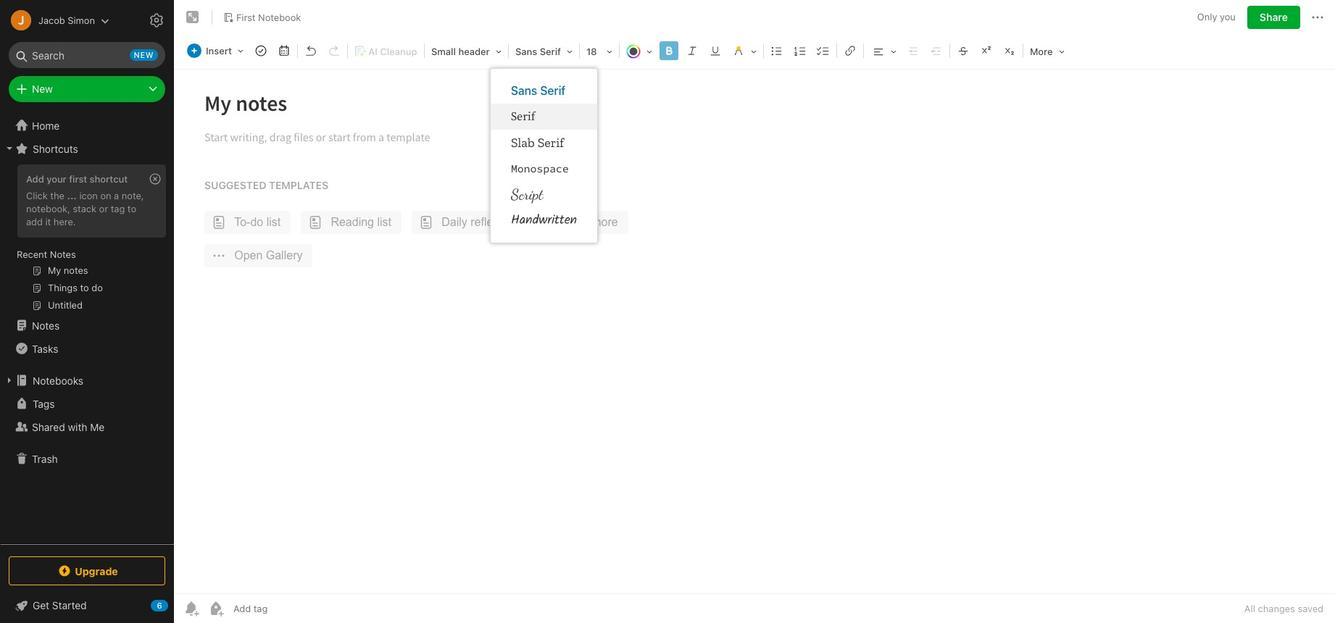 Task type: describe. For each thing, give the bounding box(es) containing it.
get
[[33, 600, 49, 612]]

first
[[236, 11, 256, 23]]

bold image
[[659, 41, 679, 61]]

share
[[1260, 11, 1288, 23]]

settings image
[[148, 12, 165, 29]]

calendar event image
[[274, 41, 294, 61]]

sans serif link
[[491, 78, 597, 104]]

jacob
[[38, 14, 65, 26]]

serif inside menu item
[[511, 109, 535, 124]]

changes
[[1258, 603, 1296, 615]]

group containing add your first shortcut
[[0, 160, 173, 320]]

Account field
[[0, 6, 109, 35]]

shared with me link
[[0, 415, 173, 439]]

icon
[[79, 190, 98, 202]]

started
[[52, 600, 87, 612]]

monospace
[[511, 162, 569, 175]]

recent notes
[[17, 249, 76, 260]]

Font size field
[[581, 41, 618, 62]]

click to collapse image
[[169, 597, 179, 614]]

recent
[[17, 249, 47, 260]]

jacob simon
[[38, 14, 95, 26]]

trash
[[32, 453, 58, 465]]

superscript image
[[977, 41, 997, 61]]

serif inside the font family "field"
[[540, 46, 561, 57]]

Insert field
[[183, 41, 249, 61]]

new search field
[[19, 42, 158, 68]]

on
[[100, 190, 111, 202]]

checklist image
[[813, 41, 834, 61]]

Font color field
[[621, 41, 658, 62]]

small header
[[431, 46, 490, 57]]

with
[[68, 421, 87, 433]]

Add tag field
[[232, 603, 341, 616]]

shortcuts
[[33, 142, 78, 155]]

more actions image
[[1309, 9, 1327, 26]]

add
[[26, 216, 43, 228]]

sans inside the font family "field"
[[515, 46, 537, 57]]

note,
[[122, 190, 144, 202]]

the
[[50, 190, 64, 202]]

shortcuts button
[[0, 137, 173, 160]]

0 vertical spatial notes
[[50, 249, 76, 260]]

6
[[157, 601, 162, 610]]

serif menu item
[[491, 104, 597, 130]]

add tag image
[[207, 600, 225, 618]]

first notebook button
[[218, 7, 306, 28]]

notebook,
[[26, 203, 70, 215]]

script handwritten
[[511, 186, 577, 231]]

serif up serif menu item
[[540, 84, 566, 97]]

undo image
[[301, 41, 321, 61]]

notes link
[[0, 314, 173, 337]]

Note Editor text field
[[174, 70, 1336, 594]]

note window element
[[174, 0, 1336, 624]]

Font family field
[[510, 41, 578, 62]]

handwritten
[[511, 210, 577, 231]]

Search text field
[[19, 42, 155, 68]]

stack
[[73, 203, 96, 215]]

upgrade button
[[9, 557, 165, 586]]

to
[[128, 203, 136, 215]]

all
[[1245, 603, 1256, 615]]

...
[[67, 190, 77, 202]]

tasks
[[32, 343, 58, 355]]

Heading level field
[[426, 41, 507, 62]]

numbered list image
[[790, 41, 811, 61]]

home link
[[0, 114, 174, 137]]

tasks button
[[0, 337, 173, 360]]

More actions field
[[1309, 6, 1327, 29]]

more
[[1030, 46, 1053, 57]]

insert
[[206, 45, 232, 57]]

shared
[[32, 421, 65, 433]]

all changes saved
[[1245, 603, 1324, 615]]



Task type: vqa. For each thing, say whether or not it's contained in the screenshot.
for to the bottom
no



Task type: locate. For each thing, give the bounding box(es) containing it.
tree
[[0, 114, 174, 544]]

Alignment field
[[866, 41, 902, 62]]

sans serif
[[515, 46, 561, 57], [511, 84, 566, 97]]

trash link
[[0, 447, 173, 471]]

slab
[[511, 135, 535, 151]]

only
[[1198, 11, 1218, 23]]

sans serif inside dropdown list menu
[[511, 84, 566, 97]]

serif down serif menu item
[[538, 135, 564, 151]]

add your first shortcut
[[26, 173, 128, 185]]

18
[[587, 46, 597, 57]]

serif
[[540, 46, 561, 57], [540, 84, 566, 97], [511, 109, 535, 124], [538, 135, 564, 151]]

tags button
[[0, 392, 173, 415]]

sans
[[515, 46, 537, 57], [511, 84, 537, 97]]

notes right recent
[[50, 249, 76, 260]]

sans serif up serif menu item
[[511, 84, 566, 97]]

bulleted list image
[[767, 41, 787, 61]]

header
[[459, 46, 490, 57]]

group
[[0, 160, 173, 320]]

new button
[[9, 76, 165, 102]]

it
[[45, 216, 51, 228]]

me
[[90, 421, 105, 433]]

icon on a note, notebook, stack or tag to add it here.
[[26, 190, 144, 228]]

Highlight field
[[727, 41, 762, 62]]

shared with me
[[32, 421, 105, 433]]

click
[[26, 190, 48, 202]]

script
[[511, 186, 543, 204]]

first
[[69, 173, 87, 185]]

share button
[[1248, 6, 1301, 29]]

strikethrough image
[[953, 41, 974, 61]]

here.
[[54, 216, 76, 228]]

notebooks link
[[0, 369, 173, 392]]

0 vertical spatial sans
[[515, 46, 537, 57]]

serif up slab
[[511, 109, 535, 124]]

first notebook
[[236, 11, 301, 23]]

1 vertical spatial sans serif
[[511, 84, 566, 97]]

More field
[[1025, 41, 1070, 62]]

add a reminder image
[[183, 600, 200, 618]]

script link
[[491, 182, 597, 208]]

sans up sans serif link
[[515, 46, 537, 57]]

shortcut
[[90, 173, 128, 185]]

new
[[32, 83, 53, 95]]

your
[[47, 173, 67, 185]]

or
[[99, 203, 108, 215]]

italic image
[[682, 41, 703, 61]]

0 vertical spatial sans serif
[[515, 46, 561, 57]]

sans inside dropdown list menu
[[511, 84, 537, 97]]

upgrade
[[75, 565, 118, 577]]

monospace link
[[491, 156, 597, 182]]

sans serif up sans serif link
[[515, 46, 561, 57]]

you
[[1220, 11, 1236, 23]]

saved
[[1298, 603, 1324, 615]]

expand note image
[[184, 9, 202, 26]]

new
[[134, 50, 154, 59]]

tags
[[33, 398, 55, 410]]

slab serif link
[[491, 130, 597, 156]]

handwritten link
[[491, 208, 597, 234]]

serif up sans serif link
[[540, 46, 561, 57]]

1 vertical spatial sans
[[511, 84, 537, 97]]

notes up the tasks
[[32, 319, 60, 332]]

dropdown list menu
[[491, 78, 597, 234]]

click the ...
[[26, 190, 77, 202]]

slab serif
[[511, 135, 564, 151]]

only you
[[1198, 11, 1236, 23]]

sans serif inside the font family "field"
[[515, 46, 561, 57]]

notes
[[50, 249, 76, 260], [32, 319, 60, 332]]

Help and Learning task checklist field
[[0, 595, 174, 618]]

tag
[[111, 203, 125, 215]]

1 vertical spatial notes
[[32, 319, 60, 332]]

a
[[114, 190, 119, 202]]

notebook
[[258, 11, 301, 23]]

add
[[26, 173, 44, 185]]

serif link
[[491, 104, 597, 130]]

subscript image
[[1000, 41, 1020, 61]]

underline image
[[705, 41, 726, 61]]

home
[[32, 119, 60, 132]]

sans up serif menu item
[[511, 84, 537, 97]]

insert link image
[[840, 41, 861, 61]]

small
[[431, 46, 456, 57]]

expand notebooks image
[[4, 375, 15, 386]]

task image
[[251, 41, 271, 61]]

notebooks
[[33, 374, 83, 387]]

simon
[[68, 14, 95, 26]]

tree containing home
[[0, 114, 174, 544]]

get started
[[33, 600, 87, 612]]



